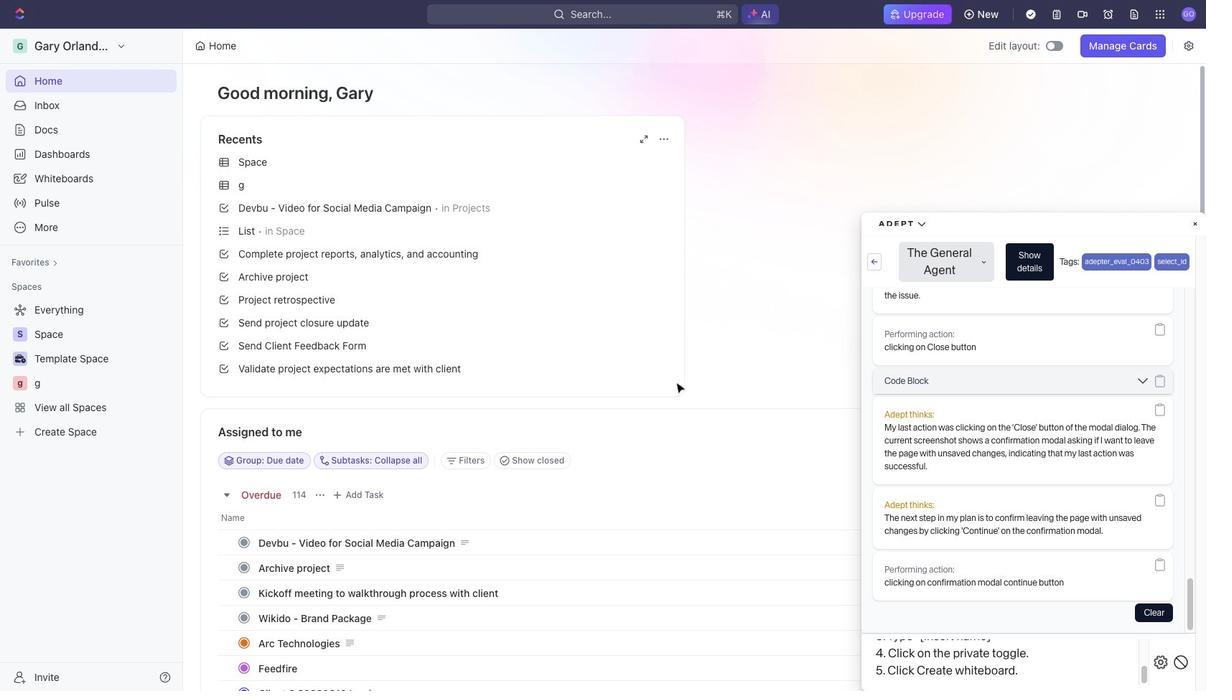 Task type: describe. For each thing, give the bounding box(es) containing it.
gary orlando's workspace, , element
[[13, 39, 27, 53]]

space, , element
[[13, 328, 27, 342]]

Search tasks... text field
[[963, 450, 1107, 472]]



Task type: vqa. For each thing, say whether or not it's contained in the screenshot.
"sidebar" navigation
yes



Task type: locate. For each thing, give the bounding box(es) containing it.
tree inside sidebar navigation
[[6, 299, 177, 444]]

tree
[[6, 299, 177, 444]]

business time image
[[15, 355, 25, 363]]

g, , element
[[13, 376, 27, 391]]

sidebar navigation
[[0, 29, 186, 692]]



